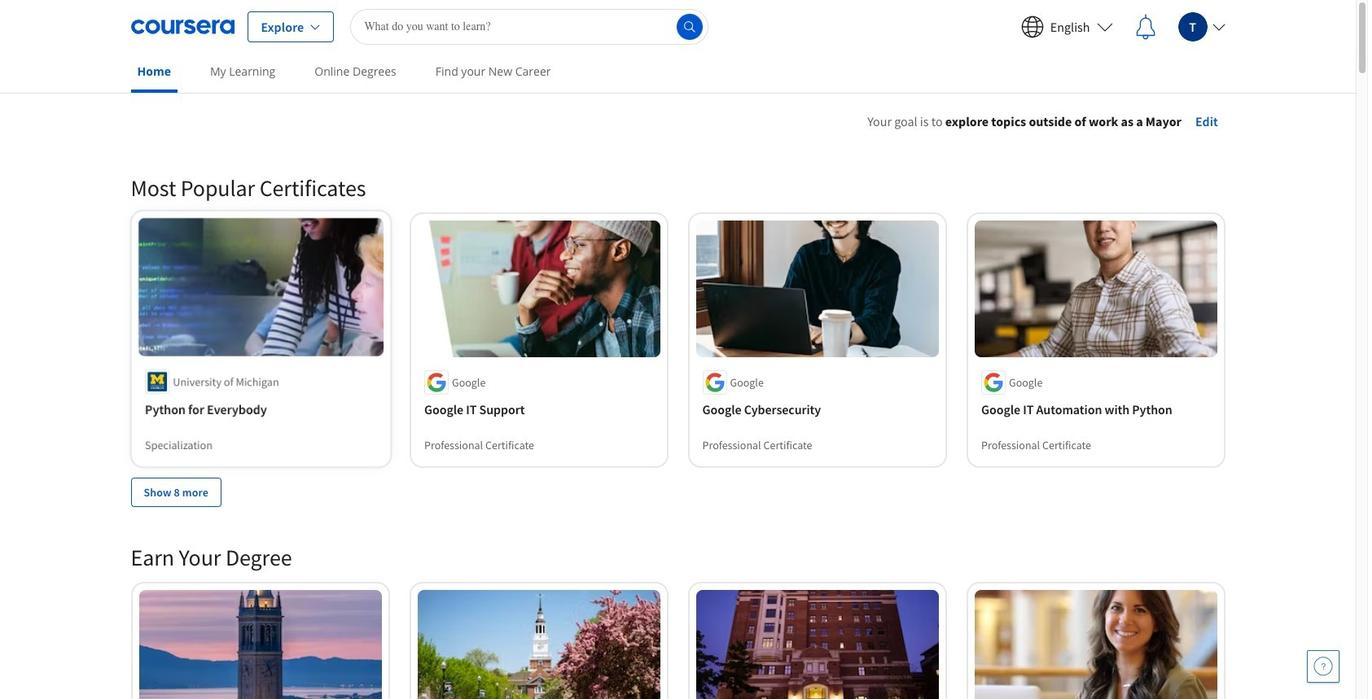 Task type: locate. For each thing, give the bounding box(es) containing it.
None search field
[[351, 9, 709, 44]]

What do you want to learn? text field
[[351, 9, 709, 44]]

help center image
[[1314, 658, 1334, 677]]

region
[[775, 134, 1305, 296]]



Task type: vqa. For each thing, say whether or not it's contained in the screenshot.
first CREDENTIALS FROM LEADING PARTNERS button from right
no



Task type: describe. For each thing, give the bounding box(es) containing it.
earn your degree collection element
[[121, 517, 1236, 700]]

most popular certificates collection element
[[121, 147, 1236, 533]]

coursera image
[[131, 13, 234, 40]]



